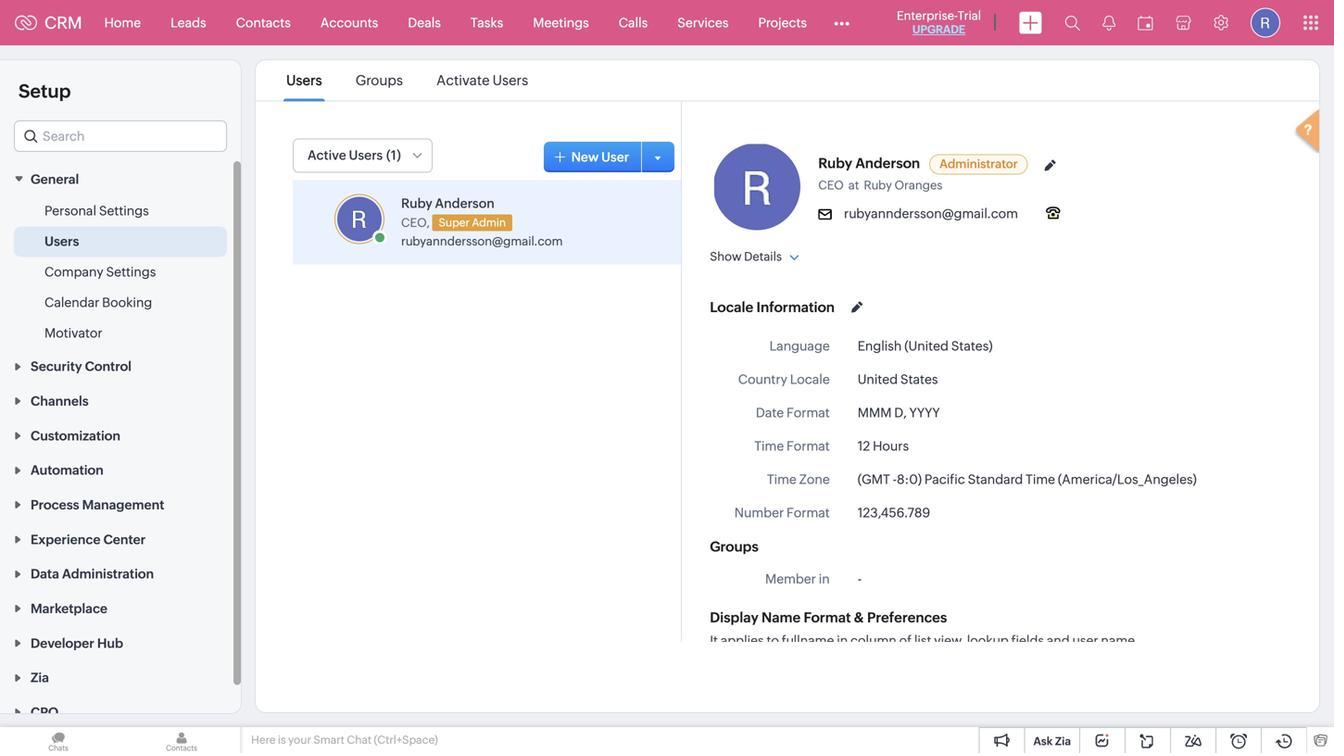 Task type: locate. For each thing, give the bounding box(es) containing it.
profile image
[[1251, 8, 1281, 38]]

smart
[[314, 734, 345, 747]]

list containing users
[[270, 60, 545, 101]]

activate users link
[[434, 72, 531, 89]]

data administration
[[31, 567, 154, 582]]

- up the & on the bottom right
[[858, 572, 862, 587]]

settings inside 'link'
[[106, 264, 156, 279]]

country
[[739, 372, 788, 387]]

developer
[[31, 636, 94, 651]]

in
[[819, 572, 830, 587], [837, 634, 848, 648]]

ruby down ruby anderson
[[864, 178, 892, 192]]

time format
[[755, 439, 830, 454]]

view,
[[935, 634, 965, 648]]

show details
[[710, 250, 782, 264]]

is
[[278, 734, 286, 747]]

1 horizontal spatial -
[[893, 472, 897, 487]]

ruby up ceo,
[[401, 196, 433, 211]]

anderson up ceo at ruby oranges
[[856, 155, 920, 171]]

0 vertical spatial zia
[[31, 671, 49, 686]]

1 vertical spatial zia
[[1056, 735, 1071, 748]]

yyyy
[[910, 405, 940, 420]]

data administration button
[[0, 556, 241, 591]]

ruby for ruby anderson
[[819, 155, 853, 171]]

2 horizontal spatial ruby
[[864, 178, 892, 192]]

1 horizontal spatial users
[[286, 72, 322, 89]]

time for time zone
[[767, 472, 797, 487]]

2 horizontal spatial users
[[493, 72, 528, 89]]

ruby
[[819, 155, 853, 171], [864, 178, 892, 192], [401, 196, 433, 211]]

users
[[286, 72, 322, 89], [493, 72, 528, 89], [44, 234, 79, 249]]

settings down general 'dropdown button'
[[99, 203, 149, 218]]

user
[[602, 150, 630, 165]]

rubyanndersson@gmail.com down "oranges"
[[844, 206, 1019, 221]]

oranges
[[895, 178, 943, 192]]

english (united states)
[[858, 339, 993, 354]]

format up zone
[[787, 439, 830, 454]]

1 vertical spatial anderson
[[435, 196, 495, 211]]

show details link
[[710, 250, 800, 264]]

admin
[[472, 217, 506, 229]]

anderson
[[856, 155, 920, 171], [435, 196, 495, 211]]

0 vertical spatial anderson
[[856, 155, 920, 171]]

time right standard
[[1026, 472, 1056, 487]]

groups
[[356, 72, 403, 89], [710, 539, 759, 555]]

format for date format
[[787, 405, 830, 420]]

calendar booking
[[44, 295, 152, 310]]

administration
[[62, 567, 154, 582]]

1 vertical spatial groups
[[710, 539, 759, 555]]

groups down accounts
[[356, 72, 403, 89]]

1 vertical spatial ruby
[[864, 178, 892, 192]]

standard
[[968, 472, 1023, 487]]

upgrade
[[913, 23, 966, 36]]

users down the personal
[[44, 234, 79, 249]]

experience center button
[[0, 522, 241, 556]]

0 horizontal spatial anderson
[[435, 196, 495, 211]]

None field
[[14, 120, 227, 152]]

personal settings
[[44, 203, 149, 218]]

1 horizontal spatial users link
[[284, 72, 325, 89]]

ruby for ruby anderson ceo, super admin rubyanndersson@gmail.com
[[401, 196, 433, 211]]

1 horizontal spatial in
[[837, 634, 848, 648]]

format up time format
[[787, 405, 830, 420]]

0 vertical spatial settings
[[99, 203, 149, 218]]

list
[[270, 60, 545, 101]]

company settings
[[44, 264, 156, 279]]

security
[[31, 359, 82, 374]]

groups down number
[[710, 539, 759, 555]]

process
[[31, 498, 79, 513]]

(united
[[905, 339, 949, 354]]

calendar booking link
[[44, 293, 152, 312]]

Other Modules field
[[822, 8, 862, 38]]

users down the contacts
[[286, 72, 322, 89]]

format
[[787, 405, 830, 420], [787, 439, 830, 454], [787, 506, 830, 520], [804, 610, 851, 626]]

0 vertical spatial groups
[[356, 72, 403, 89]]

0 horizontal spatial zia
[[31, 671, 49, 686]]

1 vertical spatial rubyanndersson@gmail.com
[[401, 235, 563, 248]]

automation button
[[0, 453, 241, 487]]

meetings
[[533, 15, 589, 30]]

locale down language
[[790, 372, 830, 387]]

ruby inside ruby anderson ceo, super admin rubyanndersson@gmail.com
[[401, 196, 433, 211]]

format down zone
[[787, 506, 830, 520]]

personal
[[44, 203, 96, 218]]

0 horizontal spatial groups
[[356, 72, 403, 89]]

zia button
[[0, 660, 241, 695]]

format up fullname
[[804, 610, 851, 626]]

time
[[755, 439, 784, 454], [767, 472, 797, 487], [1026, 472, 1056, 487]]

users link
[[284, 72, 325, 89], [44, 232, 79, 251]]

signals element
[[1092, 0, 1127, 45]]

1 horizontal spatial rubyanndersson@gmail.com
[[844, 206, 1019, 221]]

users inside general region
[[44, 234, 79, 249]]

users (1)
[[349, 148, 401, 163]]

name
[[762, 610, 801, 626]]

- right (gmt
[[893, 472, 897, 487]]

time left zone
[[767, 472, 797, 487]]

of
[[900, 634, 912, 648]]

users right activate
[[493, 72, 528, 89]]

mmm
[[858, 405, 892, 420]]

users link down the contacts
[[284, 72, 325, 89]]

1 vertical spatial in
[[837, 634, 848, 648]]

marketplace
[[31, 602, 108, 616]]

0 vertical spatial ruby
[[819, 155, 853, 171]]

ask zia
[[1034, 735, 1071, 748]]

experience
[[31, 532, 101, 547]]

active
[[308, 148, 346, 163]]

1 horizontal spatial groups
[[710, 539, 759, 555]]

ruby up "ceo"
[[819, 155, 853, 171]]

1 vertical spatial settings
[[106, 264, 156, 279]]

1 horizontal spatial ruby
[[819, 155, 853, 171]]

center
[[103, 532, 146, 547]]

channels
[[31, 394, 89, 409]]

2 vertical spatial ruby
[[401, 196, 433, 211]]

0 horizontal spatial -
[[858, 572, 862, 587]]

settings for personal settings
[[99, 203, 149, 218]]

0 vertical spatial locale
[[710, 299, 754, 315]]

1 vertical spatial users link
[[44, 232, 79, 251]]

locale
[[710, 299, 754, 315], [790, 372, 830, 387]]

ceo
[[819, 178, 844, 192]]

country locale
[[739, 372, 830, 387]]

home
[[104, 15, 141, 30]]

channels button
[[0, 383, 241, 418]]

1 horizontal spatial anderson
[[856, 155, 920, 171]]

8:0)
[[897, 472, 922, 487]]

personal settings link
[[44, 201, 149, 220]]

0 vertical spatial in
[[819, 572, 830, 587]]

in left column
[[837, 634, 848, 648]]

crm
[[44, 13, 82, 32]]

company
[[44, 264, 103, 279]]

0 horizontal spatial users
[[44, 234, 79, 249]]

locale information
[[710, 299, 835, 315]]

crm link
[[15, 13, 82, 32]]

0 horizontal spatial users link
[[44, 232, 79, 251]]

united
[[858, 372, 898, 387]]

Search text field
[[15, 121, 226, 151]]

time for time format
[[755, 439, 784, 454]]

data
[[31, 567, 59, 582]]

users link down the personal
[[44, 232, 79, 251]]

time down date
[[755, 439, 784, 454]]

1 horizontal spatial locale
[[790, 372, 830, 387]]

in inside display name format & preferences it applies to fullname in column of list view, lookup fields and user name
[[837, 634, 848, 648]]

1 vertical spatial locale
[[790, 372, 830, 387]]

d,
[[895, 405, 907, 420]]

settings up booking
[[106, 264, 156, 279]]

zia right ask
[[1056, 735, 1071, 748]]

chat
[[347, 734, 372, 747]]

ruby anderson ceo, super admin rubyanndersson@gmail.com
[[401, 196, 563, 248]]

anderson up super
[[435, 196, 495, 211]]

zia up the cpq
[[31, 671, 49, 686]]

rubyanndersson@gmail.com down the admin
[[401, 235, 563, 248]]

united states
[[858, 372, 938, 387]]

in right member
[[819, 572, 830, 587]]

locale down the 'show'
[[710, 299, 754, 315]]

0 horizontal spatial ruby
[[401, 196, 433, 211]]

cpq button
[[0, 695, 241, 729]]

anderson inside ruby anderson ceo, super admin rubyanndersson@gmail.com
[[435, 196, 495, 211]]

zia
[[31, 671, 49, 686], [1056, 735, 1071, 748]]

english
[[858, 339, 902, 354]]

anderson for ruby anderson
[[856, 155, 920, 171]]

0 horizontal spatial rubyanndersson@gmail.com
[[401, 235, 563, 248]]

contacts
[[236, 15, 291, 30]]

settings
[[99, 203, 149, 218], [106, 264, 156, 279]]



Task type: vqa. For each thing, say whether or not it's contained in the screenshot.


Task type: describe. For each thing, give the bounding box(es) containing it.
leads link
[[156, 0, 221, 45]]

1 vertical spatial -
[[858, 572, 862, 587]]

0 vertical spatial -
[[893, 472, 897, 487]]

(gmt
[[858, 472, 891, 487]]

process management button
[[0, 487, 241, 522]]

format for number format
[[787, 506, 830, 520]]

date format
[[756, 405, 830, 420]]

marketplace button
[[0, 591, 241, 626]]

tasks link
[[456, 0, 518, 45]]

motivator link
[[44, 324, 103, 342]]

number format
[[735, 506, 830, 520]]

experience center
[[31, 532, 146, 547]]

services
[[678, 15, 729, 30]]

create menu image
[[1020, 12, 1043, 34]]

number
[[735, 506, 784, 520]]

settings for company settings
[[106, 264, 156, 279]]

ruby oranges link
[[864, 178, 948, 192]]

0 vertical spatial users link
[[284, 72, 325, 89]]

activate users
[[437, 72, 528, 89]]

0 horizontal spatial locale
[[710, 299, 754, 315]]

show
[[710, 250, 742, 264]]

tasks
[[471, 15, 504, 30]]

developer hub button
[[0, 626, 241, 660]]

developer hub
[[31, 636, 123, 651]]

meetings link
[[518, 0, 604, 45]]

search element
[[1054, 0, 1092, 45]]

information
[[757, 299, 835, 315]]

applies
[[721, 634, 764, 648]]

activate
[[437, 72, 490, 89]]

automation
[[31, 463, 104, 478]]

setup
[[19, 81, 71, 102]]

search image
[[1065, 15, 1081, 31]]

services link
[[663, 0, 744, 45]]

0 horizontal spatial in
[[819, 572, 830, 587]]

12 hours
[[858, 439, 909, 454]]

motivator
[[44, 326, 103, 340]]

calendar image
[[1138, 15, 1154, 30]]

mmm d, yyyy
[[858, 405, 940, 420]]

ruby anderson
[[819, 155, 920, 171]]

new user
[[572, 150, 630, 165]]

calendar
[[44, 295, 99, 310]]

0 vertical spatial rubyanndersson@gmail.com
[[844, 206, 1019, 221]]

profile element
[[1240, 0, 1292, 45]]

cpq
[[31, 705, 58, 720]]

ceo at ruby oranges
[[819, 178, 943, 192]]

contacts link
[[221, 0, 306, 45]]

booking
[[102, 295, 152, 310]]

pacific
[[925, 472, 966, 487]]

here is your smart chat (ctrl+space)
[[251, 734, 438, 747]]

preferences
[[868, 610, 948, 626]]

language
[[770, 339, 830, 354]]

control
[[85, 359, 132, 374]]

details
[[744, 250, 782, 264]]

time zone
[[767, 472, 830, 487]]

chats image
[[0, 728, 117, 754]]

create menu element
[[1008, 0, 1054, 45]]

fields
[[1012, 634, 1044, 648]]

deals
[[408, 15, 441, 30]]

super
[[439, 217, 470, 229]]

1 horizontal spatial zia
[[1056, 735, 1071, 748]]

it
[[710, 634, 718, 648]]

trial
[[958, 9, 982, 23]]

at
[[849, 178, 859, 192]]

customization
[[31, 429, 120, 443]]

new
[[572, 150, 599, 165]]

member
[[766, 572, 816, 587]]

active users (1)
[[308, 148, 401, 163]]

deals link
[[393, 0, 456, 45]]

rubyanndersson@gmail.com link
[[401, 235, 563, 248]]

ceo,
[[401, 216, 430, 230]]

column
[[851, 634, 897, 648]]

fullname
[[782, 634, 835, 648]]

display
[[710, 610, 759, 626]]

format for time format
[[787, 439, 830, 454]]

enterprise-trial upgrade
[[897, 9, 982, 36]]

general region
[[0, 196, 241, 349]]

states)
[[952, 339, 993, 354]]

(gmt -8:0) pacific standard time (america/los_angeles)
[[858, 472, 1197, 487]]

anderson for ruby anderson ceo, super admin rubyanndersson@gmail.com
[[435, 196, 495, 211]]

groups link
[[353, 72, 406, 89]]

signals image
[[1103, 15, 1116, 31]]

date
[[756, 405, 784, 420]]

process management
[[31, 498, 164, 513]]

contacts image
[[123, 728, 240, 754]]

logo image
[[15, 15, 37, 30]]

member in
[[766, 572, 830, 587]]

zia inside dropdown button
[[31, 671, 49, 686]]

list
[[915, 634, 932, 648]]

here
[[251, 734, 276, 747]]

security control button
[[0, 349, 241, 383]]

name
[[1101, 634, 1136, 648]]

hours
[[873, 439, 909, 454]]

format inside display name format & preferences it applies to fullname in column of list view, lookup fields and user name
[[804, 610, 851, 626]]

to
[[767, 634, 779, 648]]

management
[[82, 498, 164, 513]]



